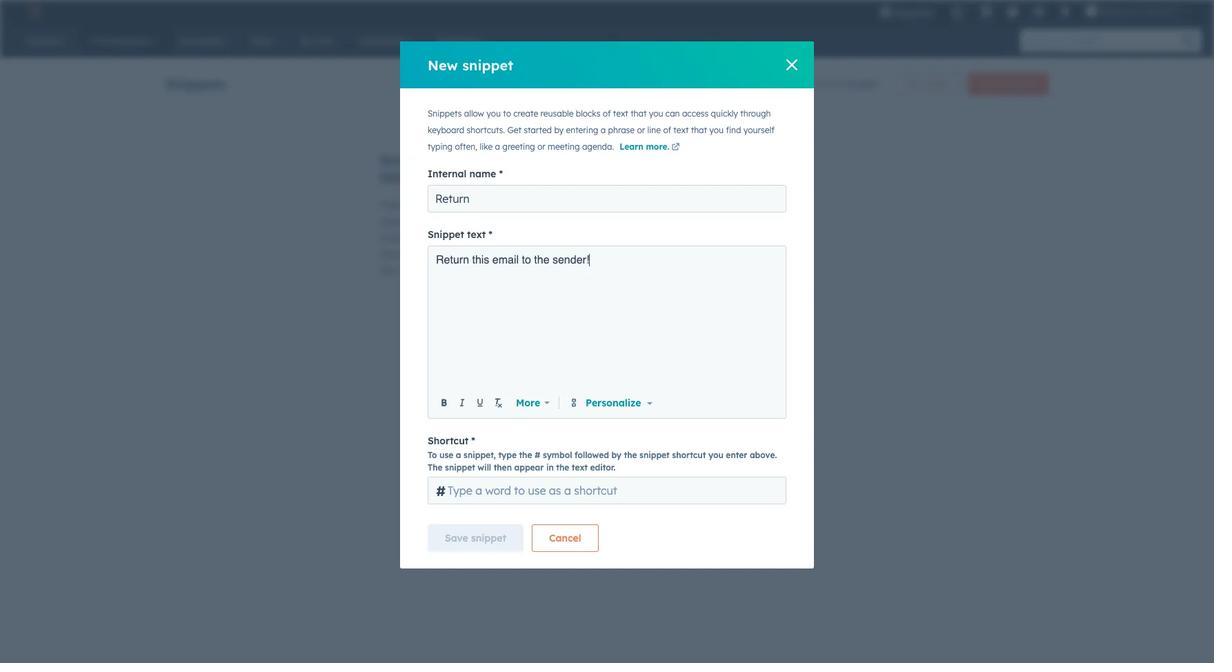 Task type: vqa. For each thing, say whether or not it's contained in the screenshot.
the inside the text box
yes



Task type: locate. For each thing, give the bounding box(es) containing it.
0 vertical spatial or
[[637, 125, 646, 135]]

that
[[631, 108, 647, 119], [691, 125, 708, 135]]

the
[[428, 462, 443, 473]]

that up phrase
[[631, 108, 647, 119]]

emails down started
[[506, 151, 551, 168]]

or down started
[[538, 142, 546, 152]]

2 horizontal spatial in
[[547, 462, 554, 473]]

of right blocks
[[603, 108, 611, 119]]

1 vertical spatial snippets
[[428, 108, 462, 119]]

of inside snippets banner
[[823, 78, 832, 90]]

2 horizontal spatial of
[[823, 78, 832, 90]]

save time writing emails and taking notes
[[380, 151, 582, 186]]

to
[[428, 450, 437, 460]]

create inside button
[[980, 79, 1006, 89]]

or
[[637, 125, 646, 135], [538, 142, 546, 152]]

the inside text box
[[534, 254, 550, 266]]

and
[[555, 151, 582, 168], [553, 215, 570, 228], [412, 249, 429, 261], [473, 265, 491, 277]]

log
[[432, 249, 446, 261]]

help button
[[1002, 0, 1025, 22]]

to right sent at left top
[[493, 215, 502, 228]]

1 vertical spatial a
[[495, 142, 500, 152]]

to inside text box
[[522, 254, 531, 266]]

menu
[[872, 0, 1198, 27]]

1 link opens in a new window image from the top
[[672, 142, 680, 154]]

notes up shortcuts in the left top of the page
[[429, 168, 466, 186]]

1 horizontal spatial or
[[637, 125, 646, 135]]

snippet for new snippet
[[463, 56, 514, 74]]

1 vertical spatial new
[[906, 79, 924, 89]]

Search HubSpot search field
[[1021, 29, 1190, 52]]

create for create shortcuts to your most common responses in emails sent to prospects and notes logged in your crm. quickly send emails and log notes without having to type the same thing over and over.
[[380, 199, 410, 211]]

1 horizontal spatial save
[[445, 532, 469, 545]]

the down send
[[534, 254, 550, 266]]

0 vertical spatial notes
[[429, 168, 466, 186]]

0 vertical spatial by
[[555, 125, 564, 135]]

of right line
[[664, 125, 672, 135]]

notes up over on the top of page
[[449, 249, 474, 261]]

most
[[493, 199, 516, 211]]

0 vertical spatial snippets
[[166, 75, 226, 92]]

phrase
[[609, 125, 635, 135]]

0 vertical spatial of
[[823, 78, 832, 90]]

to right email
[[522, 254, 531, 266]]

0 vertical spatial create
[[980, 79, 1006, 89]]

emails
[[506, 151, 551, 168], [439, 215, 468, 228], [380, 249, 409, 261]]

Type a word to use as a shortcut text field
[[428, 477, 787, 505]]

and inside save time writing emails and taking notes
[[555, 151, 582, 168]]

2 vertical spatial of
[[664, 125, 672, 135]]

notes down responses
[[380, 232, 405, 244]]

created
[[843, 78, 878, 90]]

logged
[[407, 232, 439, 244]]

thing
[[425, 265, 448, 277]]

0 horizontal spatial or
[[538, 142, 546, 152]]

2 horizontal spatial a
[[601, 125, 606, 135]]

in down "symbol"
[[547, 462, 554, 473]]

name
[[470, 168, 497, 180]]

1 vertical spatial #
[[436, 482, 446, 499]]

1 horizontal spatial #
[[535, 450, 541, 460]]

your up sent at left top
[[470, 199, 490, 211]]

0 vertical spatial new
[[428, 56, 458, 74]]

the left same
[[380, 265, 394, 277]]

a
[[601, 125, 606, 135], [495, 142, 500, 152], [456, 450, 462, 460]]

a right use
[[456, 450, 462, 460]]

# up appear
[[535, 450, 541, 460]]

1 vertical spatial create
[[380, 199, 410, 211]]

a right like at the left of page
[[495, 142, 500, 152]]

your
[[470, 199, 490, 211], [452, 232, 473, 244]]

search button
[[1176, 29, 1202, 52]]

that down the access
[[691, 125, 708, 135]]

save inside save snippet button
[[445, 532, 469, 545]]

in down shortcuts in the left top of the page
[[428, 215, 436, 228]]

2 link opens in a new window image from the top
[[672, 144, 680, 152]]

create for create snippet
[[980, 79, 1006, 89]]

1 vertical spatial of
[[603, 108, 611, 119]]

the
[[534, 254, 550, 266], [380, 265, 394, 277], [519, 450, 533, 460], [624, 450, 637, 460], [557, 462, 570, 473]]

snippets for snippets
[[166, 75, 226, 92]]

you
[[487, 108, 501, 119], [649, 108, 664, 119], [710, 125, 724, 135], [709, 450, 724, 460]]

shortcut
[[428, 435, 469, 447]]

1 vertical spatial save
[[445, 532, 469, 545]]

0 horizontal spatial type
[[499, 450, 517, 460]]

emails up same
[[380, 249, 409, 261]]

or left line
[[637, 125, 646, 135]]

new left folder
[[906, 79, 924, 89]]

link opens in a new window image inside learn more. link
[[672, 144, 680, 152]]

reusable
[[541, 108, 574, 119]]

snippet,
[[464, 450, 496, 460]]

1 vertical spatial by
[[612, 450, 622, 460]]

to down send
[[547, 249, 556, 261]]

of
[[823, 78, 832, 90], [603, 108, 611, 119], [664, 125, 672, 135]]

new for new folder
[[906, 79, 924, 89]]

0 horizontal spatial a
[[456, 450, 462, 460]]

to
[[503, 108, 511, 119], [458, 199, 467, 211], [493, 215, 502, 228], [547, 249, 556, 261], [522, 254, 531, 266]]

2 vertical spatial a
[[456, 450, 462, 460]]

1 horizontal spatial in
[[442, 232, 450, 244]]

save snippet button
[[428, 525, 524, 552]]

the down "symbol"
[[557, 462, 570, 473]]

type down send
[[559, 249, 579, 261]]

new up keyboard
[[428, 56, 458, 74]]

snippets inside snippets banner
[[166, 75, 226, 92]]

and left 'agenda.'
[[555, 151, 582, 168]]

snippets inside snippets allow you to create reusable blocks of text that you can access quickly through keyboard shortcuts. get started by entering a phrase or line of text that you find yourself typing often, like a greeting or meeting agenda.
[[428, 108, 462, 119]]

0 vertical spatial type
[[559, 249, 579, 261]]

snippet for save snippet
[[471, 532, 507, 545]]

appear
[[515, 462, 544, 473]]

shortcuts
[[413, 199, 455, 211]]

save for save snippet
[[445, 532, 469, 545]]

more button
[[507, 396, 559, 410]]

0 horizontal spatial in
[[428, 215, 436, 228]]

a up 'agenda.'
[[601, 125, 606, 135]]

1 vertical spatial or
[[538, 142, 546, 152]]

create right folder
[[980, 79, 1006, 89]]

0 horizontal spatial that
[[631, 108, 647, 119]]

writing
[[453, 151, 502, 168]]

you inside the shortcut to use a snippet, type the # symbol followed by the snippet shortcut you enter above. the snippet will then appear in the text editor.
[[709, 450, 724, 460]]

0 horizontal spatial new
[[428, 56, 458, 74]]

snippets for snippets allow you to create reusable blocks of text that you can access quickly through keyboard shortcuts. get started by entering a phrase or line of text that you find yourself typing often, like a greeting or meeting agenda.
[[428, 108, 462, 119]]

1 vertical spatial in
[[442, 232, 450, 244]]

email
[[493, 254, 519, 266]]

2 vertical spatial emails
[[380, 249, 409, 261]]

type
[[559, 249, 579, 261], [499, 450, 517, 460]]

studios
[[1146, 6, 1178, 17]]

to right shortcuts in the left top of the page
[[458, 199, 467, 211]]

you left enter on the right bottom
[[709, 450, 724, 460]]

by down reusable
[[555, 125, 564, 135]]

0 horizontal spatial by
[[555, 125, 564, 135]]

1 vertical spatial emails
[[439, 215, 468, 228]]

create
[[514, 108, 539, 119]]

by inside the shortcut to use a snippet, type the # symbol followed by the snippet shortcut you enter above. the snippet will then appear in the text editor.
[[612, 450, 622, 460]]

0 horizontal spatial save
[[380, 151, 413, 168]]

create inside create shortcuts to your most common responses in emails sent to prospects and notes logged in your crm. quickly send emails and log notes without having to type the same thing over and over.
[[380, 199, 410, 211]]

and down the logged
[[412, 249, 429, 261]]

text down followed
[[572, 462, 588, 473]]

learn more. link
[[620, 142, 682, 154]]

emails up the snippet text
[[439, 215, 468, 228]]

learn more.
[[620, 142, 670, 152]]

marketplaces button
[[973, 0, 1002, 22]]

1 horizontal spatial by
[[612, 450, 622, 460]]

# inside shortcut element
[[436, 482, 446, 499]]

close image
[[787, 59, 798, 70]]

time
[[418, 151, 448, 168]]

snippets banner
[[166, 69, 1049, 95]]

new for new snippet
[[428, 56, 458, 74]]

0 horizontal spatial snippets
[[166, 75, 226, 92]]

1 vertical spatial type
[[499, 450, 517, 460]]

return
[[436, 254, 469, 266]]

type up then
[[499, 450, 517, 460]]

the right followed
[[624, 450, 637, 460]]

help image
[[1007, 6, 1020, 19]]

2 vertical spatial in
[[547, 462, 554, 473]]

calling icon button
[[946, 1, 969, 21]]

yourself
[[744, 125, 775, 135]]

and down 'without'
[[473, 265, 491, 277]]

snippets
[[166, 75, 226, 92], [428, 108, 462, 119]]

0 vertical spatial save
[[380, 151, 413, 168]]

notes inside save time writing emails and taking notes
[[429, 168, 466, 186]]

save
[[380, 151, 413, 168], [445, 532, 469, 545]]

0 vertical spatial emails
[[506, 151, 551, 168]]

you left find
[[710, 125, 724, 135]]

1 horizontal spatial new
[[906, 79, 924, 89]]

0 horizontal spatial emails
[[380, 249, 409, 261]]

new inside button
[[906, 79, 924, 89]]

type inside create shortcuts to your most common responses in emails sent to prospects and notes logged in your crm. quickly send emails and log notes without having to type the same thing over and over.
[[559, 249, 579, 261]]

hubspot image
[[25, 3, 41, 19]]

1 horizontal spatial that
[[691, 125, 708, 135]]

by up editor.
[[612, 450, 622, 460]]

0 vertical spatial your
[[470, 199, 490, 211]]

create up responses
[[380, 199, 410, 211]]

# down the
[[436, 482, 446, 499]]

in up "log"
[[442, 232, 450, 244]]

0 horizontal spatial #
[[436, 482, 446, 499]]

notes
[[429, 168, 466, 186], [380, 232, 405, 244], [449, 249, 474, 261]]

1 horizontal spatial type
[[559, 249, 579, 261]]

snippet text
[[428, 228, 486, 241]]

1 horizontal spatial snippets
[[428, 108, 462, 119]]

taking
[[380, 168, 424, 186]]

snippet inside banner
[[1009, 79, 1037, 89]]

0 vertical spatial a
[[601, 125, 606, 135]]

snippet
[[463, 56, 514, 74], [1009, 79, 1037, 89], [640, 450, 670, 460], [445, 462, 476, 473], [471, 532, 507, 545]]

your up return
[[452, 232, 473, 244]]

internal
[[428, 168, 467, 180]]

0 vertical spatial #
[[535, 450, 541, 460]]

0 horizontal spatial create
[[380, 199, 410, 211]]

you left can
[[649, 108, 664, 119]]

1 horizontal spatial create
[[980, 79, 1006, 89]]

of left 5
[[823, 78, 832, 90]]

to up get
[[503, 108, 511, 119]]

type inside the shortcut to use a snippet, type the # symbol followed by the snippet shortcut you enter above. the snippet will then appear in the text editor.
[[499, 450, 517, 460]]

save inside save time writing emails and taking notes
[[380, 151, 413, 168]]

by
[[555, 125, 564, 135], [612, 450, 622, 460]]

link opens in a new window image
[[672, 142, 680, 154], [672, 144, 680, 152]]

same
[[397, 265, 422, 277]]

2 horizontal spatial emails
[[506, 151, 551, 168]]

search image
[[1183, 35, 1196, 47]]

through
[[741, 108, 771, 119]]

1 vertical spatial that
[[691, 125, 708, 135]]

#
[[535, 450, 541, 460], [436, 482, 446, 499]]

apoptosis studios button
[[1078, 0, 1198, 22]]

dialog
[[400, 41, 815, 569]]



Task type: describe. For each thing, give the bounding box(es) containing it.
create shortcuts to your most common responses in emails sent to prospects and notes logged in your crm. quickly send emails and log notes without having to type the same thing over and over.
[[380, 199, 579, 277]]

you up shortcuts.
[[487, 108, 501, 119]]

upgrade
[[895, 7, 934, 18]]

# inside the shortcut to use a snippet, type the # symbol followed by the snippet shortcut you enter above. the snippet will then appear in the text editor.
[[535, 450, 541, 460]]

create snippet
[[980, 79, 1037, 89]]

quickly
[[502, 232, 535, 244]]

blocks
[[576, 108, 601, 119]]

over.
[[493, 265, 514, 277]]

personalize button
[[583, 395, 655, 410]]

find
[[726, 125, 742, 135]]

shortcut element
[[428, 477, 787, 505]]

marketplaces image
[[981, 6, 993, 19]]

the up appear
[[519, 450, 533, 460]]

learn
[[620, 142, 644, 152]]

meeting
[[548, 142, 580, 152]]

save for save time writing emails and taking notes
[[380, 151, 413, 168]]

having
[[514, 249, 544, 261]]

1 vertical spatial your
[[452, 232, 473, 244]]

symbol
[[543, 450, 573, 460]]

0 horizontal spatial of
[[603, 108, 611, 119]]

cancel button
[[532, 525, 599, 552]]

Internal name text field
[[428, 185, 787, 213]]

prospects
[[505, 215, 550, 228]]

snippet for create snippet
[[1009, 79, 1037, 89]]

0
[[814, 78, 820, 90]]

emails inside save time writing emails and taking notes
[[506, 151, 551, 168]]

typing
[[428, 142, 453, 152]]

settings image
[[1034, 6, 1046, 19]]

snippet
[[428, 228, 465, 241]]

crm.
[[475, 232, 499, 244]]

this
[[472, 254, 490, 266]]

create snippet button
[[969, 73, 1049, 95]]

by inside snippets allow you to create reusable blocks of text that you can access quickly through keyboard shortcuts. get started by entering a phrase or line of text that you find yourself typing often, like a greeting or meeting agenda.
[[555, 125, 564, 135]]

folder
[[926, 79, 949, 89]]

return this email to the sender!
[[436, 254, 590, 266]]

agenda.
[[583, 142, 614, 152]]

without
[[477, 249, 511, 261]]

allow
[[464, 108, 484, 119]]

1 horizontal spatial a
[[495, 142, 500, 152]]

1 horizontal spatial emails
[[439, 215, 468, 228]]

1 vertical spatial notes
[[380, 232, 405, 244]]

to inside snippets allow you to create reusable blocks of text that you can access quickly through keyboard shortcuts. get started by entering a phrase or line of text that you find yourself typing often, like a greeting or meeting agenda.
[[503, 108, 511, 119]]

upgrade image
[[880, 6, 893, 19]]

then
[[494, 462, 512, 473]]

calling icon image
[[951, 7, 964, 19]]

in inside the shortcut to use a snippet, type the # symbol followed by the snippet shortcut you enter above. the snippet will then appear in the text editor.
[[547, 462, 554, 473]]

new folder button
[[894, 73, 960, 95]]

access
[[683, 108, 709, 119]]

common
[[519, 199, 559, 211]]

cancel
[[549, 532, 582, 545]]

entering
[[566, 125, 599, 135]]

followed
[[575, 450, 609, 460]]

over
[[451, 265, 470, 277]]

personalize
[[586, 397, 642, 409]]

a inside the shortcut to use a snippet, type the # symbol followed by the snippet shortcut you enter above. the snippet will then appear in the text editor.
[[456, 450, 462, 460]]

will
[[478, 462, 492, 473]]

text up phrase
[[614, 108, 629, 119]]

2 vertical spatial notes
[[449, 249, 474, 261]]

enter
[[726, 450, 748, 460]]

shortcut
[[673, 450, 706, 460]]

send
[[538, 232, 559, 244]]

often,
[[455, 142, 478, 152]]

sent
[[471, 215, 490, 228]]

responses
[[380, 215, 425, 228]]

can
[[666, 108, 680, 119]]

0 vertical spatial that
[[631, 108, 647, 119]]

line
[[648, 125, 661, 135]]

more
[[516, 397, 541, 409]]

quickly
[[711, 108, 739, 119]]

keyboard
[[428, 125, 465, 135]]

text down can
[[674, 125, 689, 135]]

apoptosis
[[1101, 6, 1143, 17]]

dialog containing new snippet
[[400, 41, 815, 569]]

greeting
[[503, 142, 535, 152]]

internal name
[[428, 168, 497, 180]]

shortcut to use a snippet, type the # symbol followed by the snippet shortcut you enter above. the snippet will then appear in the text editor.
[[428, 435, 777, 473]]

started
[[524, 125, 552, 135]]

sender!
[[553, 254, 590, 266]]

new snippet
[[428, 56, 514, 74]]

tara schultz image
[[1086, 5, 1098, 17]]

1 horizontal spatial of
[[664, 125, 672, 135]]

settings link
[[1025, 0, 1054, 22]]

the inside create shortcuts to your most common responses in emails sent to prospects and notes logged in your crm. quickly send emails and log notes without having to type the same thing over and over.
[[380, 265, 394, 277]]

Return this email to the sender! text field
[[436, 253, 779, 391]]

0 vertical spatial in
[[428, 215, 436, 228]]

5
[[835, 78, 840, 90]]

snippets allow you to create reusable blocks of text that you can access quickly through keyboard shortcuts. get started by entering a phrase or line of text that you find yourself typing often, like a greeting or meeting agenda.
[[428, 108, 775, 152]]

notifications image
[[1060, 6, 1072, 19]]

and up send
[[553, 215, 570, 228]]

new folder
[[906, 79, 949, 89]]

menu containing apoptosis studios
[[872, 0, 1198, 27]]

0 of 5 created
[[814, 78, 878, 90]]

get
[[508, 125, 522, 135]]

text inside the shortcut to use a snippet, type the # symbol followed by the snippet shortcut you enter above. the snippet will then appear in the text editor.
[[572, 462, 588, 473]]

apoptosis studios
[[1101, 6, 1178, 17]]

use
[[440, 450, 454, 460]]

text down sent at left top
[[467, 228, 486, 241]]

like
[[480, 142, 493, 152]]

notifications button
[[1054, 0, 1078, 22]]

above.
[[750, 450, 777, 460]]

save snippet
[[445, 532, 507, 545]]

shortcuts.
[[467, 125, 505, 135]]

more.
[[646, 142, 670, 152]]

editor.
[[591, 462, 616, 473]]

hubspot link
[[17, 3, 52, 19]]



